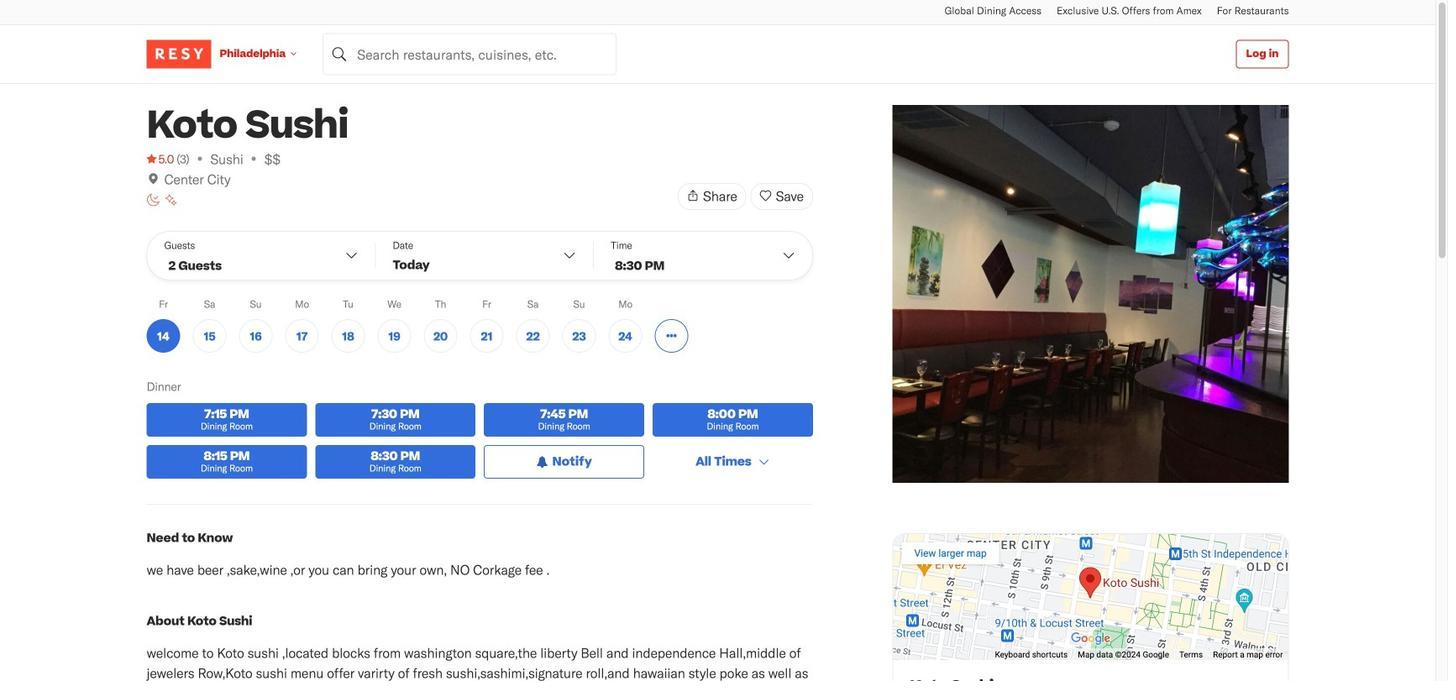 Task type: locate. For each thing, give the bounding box(es) containing it.
None field
[[323, 33, 617, 75]]

5.0 out of 5 stars image
[[147, 150, 174, 167]]



Task type: vqa. For each thing, say whether or not it's contained in the screenshot.
search restaurants, cuisines, etc. text box
yes



Task type: describe. For each thing, give the bounding box(es) containing it.
Search restaurants, cuisines, etc. text field
[[323, 33, 617, 75]]



